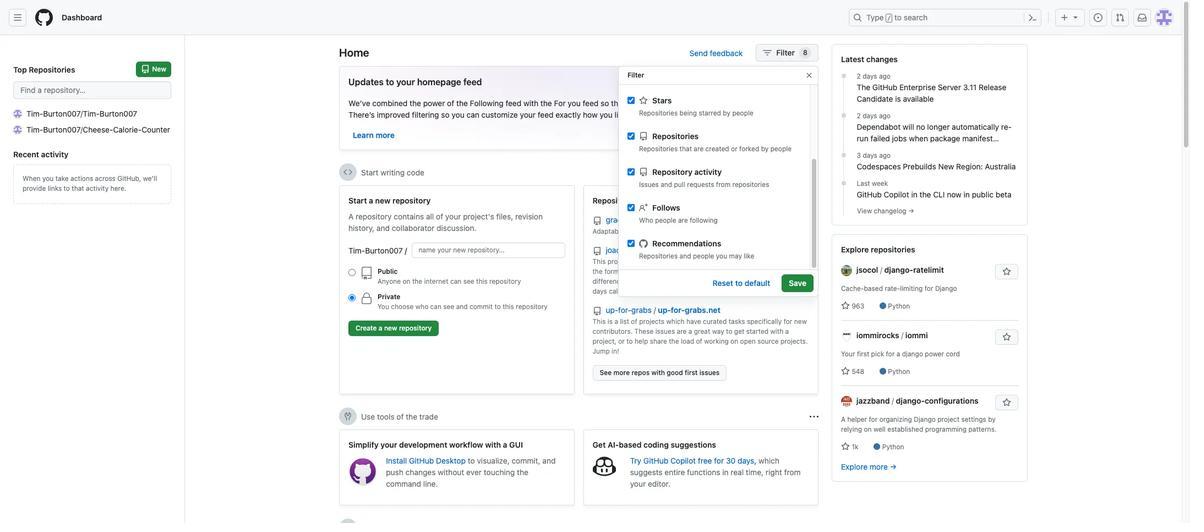 Task type: locate. For each thing, give the bounding box(es) containing it.
jobs
[[892, 134, 907, 143]]

for right limiting
[[925, 285, 934, 293]]

github desktop image
[[349, 458, 377, 486]]

1 2 from the top
[[857, 72, 861, 80]]

when you take actions across github, we'll provide links to that activity here.
[[23, 175, 157, 193]]

more inside "link"
[[614, 369, 630, 377]]

and right commit,
[[543, 456, 556, 466]]

2 2 from the top
[[857, 112, 861, 120]]

coding
[[644, 441, 669, 450]]

create a new repository button
[[349, 321, 439, 336]]

1 horizontal spatial is
[[632, 258, 637, 266]]

1 vertical spatial that
[[72, 184, 84, 193]]

which up right
[[759, 456, 780, 466]]

that inside when you take actions across github, we'll provide links to that activity here.
[[72, 184, 84, 193]]

with
[[524, 99, 539, 108], [771, 328, 784, 336], [652, 369, 665, 377], [485, 441, 501, 450]]

2 inside 2 days ago the github enterprise server 3.11 release candidate is available
[[857, 72, 861, 80]]

menu
[[619, 0, 810, 270]]

and down one
[[638, 110, 651, 119]]

0 vertical spatial from
[[716, 181, 731, 189]]

2 star image from the top
[[841, 367, 850, 376]]

1 vertical spatial by
[[761, 145, 769, 153]]

common
[[698, 258, 725, 266]]

simplify your development workflow with a gui element
[[339, 430, 575, 506]]

your down "suggests"
[[630, 480, 646, 489]]

by right "forked"
[[761, 145, 769, 153]]

tim- for tim-burton007 /
[[349, 246, 365, 255]]

and inside to visualize, commit, and push changes without ever touching the command line.
[[543, 456, 556, 466]]

with left good
[[652, 369, 665, 377]]

days inside the 3 days ago codespaces prebuilds new region: australia
[[863, 151, 878, 160]]

1 vertical spatial working
[[704, 338, 729, 346]]

to up being on the right top of page
[[674, 99, 681, 108]]

default
[[745, 279, 770, 288]]

repository inside private you choose who can see and commit to this repository
[[516, 303, 548, 311]]

star image
[[639, 96, 648, 105]]

star this repository image
[[1003, 333, 1012, 342]]

1 vertical spatial new
[[939, 162, 954, 171]]

1 vertical spatial ago
[[879, 112, 891, 120]]

your inside a repository contains all of your project's files, revision history, and collaborator discussion.
[[445, 212, 461, 221]]

with left for
[[524, 99, 539, 108]]

established
[[888, 426, 924, 434]]

2 horizontal spatial by
[[989, 416, 996, 424]]

a inside a helper for organizing django project settings by relying on well established programming patterns.
[[841, 416, 846, 424]]

or inside menu
[[731, 145, 738, 153]]

days for dependabot
[[863, 112, 877, 120]]

1 horizontal spatial which
[[759, 456, 780, 466]]

1 vertical spatial a
[[841, 416, 846, 424]]

/ right the type
[[887, 14, 891, 22]]

0 vertical spatial by
[[723, 109, 731, 117]]

github inside get ai-based coding suggestions element
[[644, 456, 669, 466]]

1 horizontal spatial that
[[641, 196, 656, 205]]

copilot inside last week github copilot in the cli now in public beta
[[884, 190, 910, 199]]

github inside simplify your development workflow with a gui element
[[409, 456, 434, 466]]

1 dot fill image from the top
[[839, 72, 848, 80]]

failed
[[871, 134, 890, 143]]

projects.
[[781, 338, 808, 346]]

of up discussion.
[[436, 212, 443, 221]]

tim-
[[26, 109, 43, 118], [83, 109, 100, 118], [26, 125, 43, 134], [349, 246, 365, 255]]

1 star image from the top
[[841, 302, 850, 311]]

well
[[874, 426, 886, 434]]

days
[[863, 72, 877, 80], [863, 112, 877, 120], [863, 151, 878, 160], [593, 287, 607, 296]]

→ right changelog
[[909, 207, 915, 215]]

django
[[936, 285, 957, 293], [914, 416, 936, 424]]

2 horizontal spatial can
[[467, 110, 480, 119]]

recent activity
[[13, 150, 68, 159]]

0 horizontal spatial this
[[476, 278, 488, 286]]

0 vertical spatial star image
[[841, 302, 850, 311]]

issues and pull requests from repositories
[[639, 181, 770, 189]]

0 horizontal spatial project
[[608, 258, 630, 266]]

filter image
[[763, 48, 772, 57]]

0 horizontal spatial repositories
[[733, 181, 770, 189]]

to inside to visualize, commit, and push changes without ever touching the command line.
[[468, 456, 475, 466]]

plus image
[[1061, 13, 1069, 22]]

python for ratelimit
[[888, 302, 910, 311]]

filter right the filter icon
[[777, 48, 795, 57]]

0 horizontal spatial can
[[430, 303, 442, 311]]

dashboard
[[62, 13, 102, 22]]

2 vertical spatial are
[[677, 328, 687, 336]]

commit
[[470, 303, 493, 311]]

1 vertical spatial start
[[349, 196, 367, 205]]

0 horizontal spatial or
[[619, 338, 625, 346]]

project up form
[[608, 258, 630, 266]]

which suggests entire functions in real time, right from your editor.
[[630, 456, 801, 489]]

2 up "the"
[[857, 72, 861, 80]]

issues inside this is a list of projects which have curated tasks specifically for new contributors. these issues are a great way to get started with a project, or to help share the load of working on open source projects. jump in!
[[656, 328, 675, 336]]

all up recommendations
[[689, 227, 696, 236]]

1 horizontal spatial gradle
[[635, 215, 659, 225]]

see inside public anyone on the internet can see this repository
[[463, 278, 474, 286]]

activity for repository activity
[[695, 167, 722, 177]]

dot fill image for github copilot in the cli now in public beta
[[839, 179, 848, 188]]

that
[[680, 145, 692, 153], [72, 184, 84, 193], [641, 196, 656, 205]]

for left 30
[[714, 456, 724, 466]]

0 vertical spatial 2
[[857, 72, 861, 80]]

star this repository image for jsocol / django-ratelimit
[[1003, 268, 1012, 276]]

for inside a helper for organizing django project settings by relying on well established programming patterns.
[[869, 416, 878, 424]]

→ inside explore repositories navigation
[[890, 463, 897, 472]]

prebuilds
[[903, 162, 937, 171]]

start for start a new repository
[[349, 196, 367, 205]]

more for see
[[614, 369, 630, 377]]

2 for dependabot will no longer automatically re- run failed jobs when package manifest changes
[[857, 112, 861, 120]]

1 gradle link from the left
[[606, 215, 631, 225]]

2 vertical spatial changes
[[406, 468, 436, 477]]

repository down who
[[399, 324, 432, 333]]

create a new repository element
[[349, 195, 565, 341]]

to inside 'this project is a merge of several common datetime operations on the form of  extensions to system.datetime, including natural date difference text (precise and human rounded), holidays and working days calculations on several culture locales.'
[[664, 268, 671, 276]]

now
[[947, 190, 962, 199]]

up- up 'contributors.'
[[606, 306, 618, 315]]

programming
[[925, 426, 967, 434]]

2 horizontal spatial more
[[870, 463, 888, 472]]

None checkbox
[[628, 97, 635, 104], [628, 133, 635, 140], [628, 204, 635, 211], [628, 240, 635, 247], [628, 97, 635, 104], [628, 133, 635, 140], [628, 204, 635, 211], [628, 240, 635, 247]]

in left cli
[[912, 190, 918, 199]]

is inside 'this project is a merge of several common datetime operations on the form of  extensions to system.datetime, including natural date difference text (precise and human rounded), holidays and working days calculations on several culture locales.'
[[632, 258, 637, 266]]

None checkbox
[[628, 169, 635, 176]]

a
[[349, 212, 354, 221], [841, 416, 846, 424]]

recommendations
[[653, 239, 722, 248]]

type / to search
[[867, 13, 928, 22]]

send
[[690, 48, 708, 58]]

1 gradle from the left
[[606, 215, 628, 225]]

changes inside 2 days ago dependabot will no longer automatically re- run failed jobs when package manifest changes
[[857, 145, 887, 155]]

gradle up adaptable, in the top of the page
[[606, 215, 628, 225]]

based
[[864, 285, 883, 293], [619, 441, 642, 450]]

1 vertical spatial can
[[450, 278, 462, 286]]

first
[[857, 350, 870, 358], [685, 369, 698, 377]]

0 horizontal spatial gradle link
[[606, 215, 631, 225]]

more right learn
[[376, 131, 395, 140]]

can down following
[[467, 110, 480, 119]]

1 vertical spatial 2
[[857, 112, 861, 120]]

based inside get ai-based coding suggestions element
[[619, 441, 642, 450]]

notifications image
[[1138, 13, 1147, 22]]

0 vertical spatial based
[[864, 285, 883, 293]]

is up 'contributors.'
[[608, 318, 613, 326]]

python for configurations
[[883, 443, 904, 452]]

for- up list
[[618, 306, 632, 315]]

2 explore from the top
[[841, 463, 868, 472]]

1 vertical spatial all
[[689, 227, 696, 236]]

0 vertical spatial first
[[857, 350, 870, 358]]

power inside we've combined the power of the following feed with the for you feed so there's one place to discover content on github. there's improved filtering so you can customize your feed exactly how you like it, and a shiny new visual design. ✨
[[423, 99, 445, 108]]

working down way
[[704, 338, 729, 346]]

2 horizontal spatial activity
[[695, 167, 722, 177]]

1 star this repository image from the top
[[1003, 268, 1012, 276]]

a left django
[[897, 350, 900, 358]]

that down the "issues"
[[641, 196, 656, 205]]

0 vertical spatial this
[[593, 258, 606, 266]]

send feedback
[[690, 48, 743, 58]]

jazzband / django-configurations
[[857, 396, 979, 406]]

of down 'great' on the right bottom
[[696, 338, 703, 346]]

feed up following
[[464, 77, 482, 87]]

in left real
[[723, 468, 729, 477]]

the inside to visualize, commit, and push changes without ever touching the command line.
[[517, 468, 529, 477]]

1 vertical spatial copilot
[[671, 456, 696, 466]]

1 this from the top
[[593, 258, 606, 266]]

mark github image
[[639, 239, 648, 248]]

0 vertical spatial can
[[467, 110, 480, 119]]

trade
[[420, 412, 438, 422]]

australia
[[985, 162, 1016, 171]]

star image
[[841, 302, 850, 311], [841, 367, 850, 376], [841, 443, 850, 452]]

which inside which suggests entire functions in real time, right from your editor.
[[759, 456, 780, 466]]

0 vertical spatial help
[[697, 196, 713, 205]]

1 horizontal spatial up-
[[658, 306, 671, 315]]

changes inside to visualize, commit, and push changes without ever touching the command line.
[[406, 468, 436, 477]]

repo image up the "issues"
[[639, 168, 648, 176]]

a up history,
[[369, 196, 373, 205]]

1 horizontal spatial project
[[938, 416, 960, 424]]

to
[[895, 13, 902, 22], [386, 77, 394, 87], [674, 99, 681, 108], [64, 184, 70, 193], [664, 268, 671, 276], [736, 279, 743, 288], [495, 303, 501, 311], [726, 328, 733, 336], [627, 338, 633, 346], [468, 456, 475, 466]]

more for learn
[[376, 131, 395, 140]]

lock image
[[360, 292, 373, 306]]

first right good
[[685, 369, 698, 377]]

these
[[635, 328, 654, 336]]

python down established
[[883, 443, 904, 452]]

0 vertical spatial new
[[152, 65, 166, 73]]

0 vertical spatial star this repository image
[[1003, 268, 1012, 276]]

why am i seeing this? image
[[810, 168, 819, 177]]

dot fill image
[[839, 72, 848, 80], [839, 111, 848, 120], [839, 179, 848, 188]]

0 vertical spatial start
[[361, 168, 379, 177]]

from right 'requests'
[[716, 181, 731, 189]]

may
[[729, 252, 742, 260]]

based inside explore repositories navigation
[[864, 285, 883, 293]]

repo image
[[593, 217, 602, 226], [360, 267, 373, 280]]

the inside this is a list of projects which have curated tasks specifically for new contributors. these issues are a great way to get started with a project, or to help share the load of working on open source projects. jump in!
[[669, 338, 679, 346]]

1 horizontal spatial can
[[450, 278, 462, 286]]

specifically
[[747, 318, 782, 326]]

in
[[912, 190, 918, 199], [964, 190, 970, 199], [723, 468, 729, 477]]

help inside this is a list of projects which have curated tasks specifically for new contributors. these issues are a great way to get started with a project, or to help share the load of working on open source projects. jump in!
[[635, 338, 648, 346]]

joaomatossilva link
[[606, 246, 661, 255]]

gradle link up adaptable, fast automation for all
[[635, 215, 659, 225]]

0 horizontal spatial activity
[[41, 150, 68, 159]]

help
[[697, 196, 713, 205], [635, 338, 648, 346]]

1 horizontal spatial activity
[[86, 184, 109, 193]]

with up the source
[[771, 328, 784, 336]]

new
[[680, 110, 695, 119], [375, 196, 391, 205], [794, 318, 807, 326], [384, 324, 397, 333]]

repository inside a repository contains all of your project's files, revision history, and collaborator discussion.
[[356, 212, 392, 221]]

1 horizontal spatial like
[[744, 252, 755, 260]]

days down the difference
[[593, 287, 607, 296]]

create a new repository
[[356, 324, 432, 333]]

to down take
[[64, 184, 70, 193]]

to up (precise
[[664, 268, 671, 276]]

with inside this is a list of projects which have curated tasks specifically for new contributors. these issues are a great way to get started with a project, or to help share the load of working on open source projects. jump in!
[[771, 328, 784, 336]]

see more repos with good first issues
[[600, 369, 720, 377]]

start inside create a new repository element
[[349, 196, 367, 205]]

ago inside 2 days ago the github enterprise server 3.11 release candidate is available
[[879, 72, 891, 80]]

to inside button
[[736, 279, 743, 288]]

a up extensions
[[639, 258, 642, 266]]

new down you
[[384, 324, 397, 333]]

human
[[681, 278, 702, 286]]

repositories down mark github image
[[639, 252, 678, 260]]

burton007 for tim-burton007 /
[[365, 246, 403, 255]]

more right see on the right
[[614, 369, 630, 377]]

the inside public anyone on the internet can see this repository
[[412, 278, 422, 286]]

1 for- from the left
[[618, 306, 632, 315]]

suggestions
[[671, 441, 716, 450]]

2 up- from the left
[[658, 306, 671, 315]]

touching
[[484, 468, 515, 477]]

locales.
[[705, 287, 729, 296]]

1 horizontal spatial more
[[614, 369, 630, 377]]

0 vertical spatial →
[[909, 207, 915, 215]]

great
[[694, 328, 711, 336]]

0 horizontal spatial power
[[423, 99, 445, 108]]

this for up-for-grabs
[[593, 318, 606, 326]]

cheese calorie counter image
[[13, 125, 22, 134]]

0 horizontal spatial based
[[619, 441, 642, 450]]

days for the
[[863, 72, 877, 80]]

are left the following
[[678, 216, 688, 225]]

project inside a helper for organizing django project settings by relying on well established programming patterns.
[[938, 416, 960, 424]]

1 vertical spatial changes
[[857, 145, 887, 155]]

new inside we've combined the power of the following feed with the for you feed so there's one place to discover content on github. there's improved filtering so you can customize your feed exactly how you like it, and a shiny new visual design. ✨
[[680, 110, 695, 119]]

up- up projects
[[658, 306, 671, 315]]

dot fill image left last
[[839, 179, 848, 188]]

0 horizontal spatial like
[[615, 110, 627, 119]]

github inside 2 days ago the github enterprise server 3.11 release candidate is available
[[873, 83, 898, 92]]

your right customize
[[520, 110, 536, 119]]

github down last
[[857, 190, 882, 199]]

1 horizontal spatial all
[[689, 227, 696, 236]]

2 gradle link from the left
[[635, 215, 659, 225]]

0 horizontal spatial first
[[685, 369, 698, 377]]

forked
[[740, 145, 760, 153]]

3 dot fill image from the top
[[839, 179, 848, 188]]

2 for- from the left
[[671, 306, 685, 315]]

your inside we've combined the power of the following feed with the for you feed so there's one place to discover content on github. there's improved filtering so you can customize your feed exactly how you like it, and a shiny new visual design. ✨
[[520, 110, 536, 119]]

1 vertical spatial python
[[888, 368, 910, 376]]

1 horizontal spatial in
[[912, 190, 918, 199]]

1 vertical spatial more
[[614, 369, 630, 377]]

you inside when you take actions across github, we'll provide links to that activity here.
[[42, 175, 54, 183]]

ago up codespaces
[[879, 151, 891, 160]]

0 vertical spatial copilot
[[884, 190, 910, 199]]

0 horizontal spatial help
[[635, 338, 648, 346]]

Top Repositories search field
[[13, 81, 171, 99]]

see right who
[[443, 303, 454, 311]]

repo image left public
[[360, 267, 373, 280]]

the left form
[[593, 268, 603, 276]]

0 horizontal spatial which
[[667, 318, 685, 326]]

curated
[[703, 318, 727, 326]]

from inside menu
[[716, 181, 731, 189]]

days up "the"
[[863, 72, 877, 80]]

activity inside when you take actions across github, we'll provide links to that activity here.
[[86, 184, 109, 193]]

dot fill image up dot fill image
[[839, 111, 848, 120]]

tim-burton007 / cheese-calorie-counter
[[26, 125, 170, 134]]

0 vertical spatial power
[[423, 99, 445, 108]]

new link
[[136, 62, 171, 77]]

on inside a helper for organizing django project settings by relying on well established programming patterns.
[[864, 426, 872, 434]]

this for joaomatossilva
[[593, 258, 606, 266]]

combined
[[372, 99, 408, 108]]

project
[[608, 258, 630, 266], [938, 416, 960, 424]]

1 vertical spatial from
[[784, 468, 801, 477]]

copilot inside get ai-based coding suggestions element
[[671, 456, 696, 466]]

we've combined the power of the following feed with the for you feed so there's one place to discover content on github. there's improved filtering so you can customize your feed exactly how you like it, and a shiny new visual design. ✨
[[349, 99, 783, 119]]

share
[[650, 338, 667, 346]]

2 dot fill image from the top
[[839, 111, 848, 120]]

or inside this is a list of projects which have curated tasks specifically for new contributors. these issues are a great way to get started with a project, or to help share the load of working on open source projects. jump in!
[[619, 338, 625, 346]]

2 vertical spatial can
[[430, 303, 442, 311]]

dot fill image for the github enterprise server 3.11 release candidate is available
[[839, 72, 848, 80]]

repositories for repositories and people you may like
[[639, 252, 678, 260]]

of right form
[[621, 268, 627, 276]]

all
[[426, 212, 434, 221], [689, 227, 696, 236]]

2 this from the top
[[593, 318, 606, 326]]

repositories for repositories that are created or forked by people
[[639, 145, 678, 153]]

this inside public anyone on the internet can see this repository
[[476, 278, 488, 286]]

design.
[[719, 110, 745, 119]]

gradle
[[606, 215, 628, 225], [635, 215, 659, 225]]

0 horizontal spatial in
[[723, 468, 729, 477]]

repository up contains
[[393, 196, 431, 205]]

0 vertical spatial is
[[895, 94, 901, 104]]

like right may
[[744, 252, 755, 260]]

that for repositories that need your help
[[641, 196, 656, 205]]

by up patterns.
[[989, 416, 996, 424]]

are for follows
[[678, 216, 688, 225]]

time,
[[746, 468, 764, 477]]

help down these
[[635, 338, 648, 346]]

ago for failed
[[879, 112, 891, 120]]

@iommirocks profile image
[[841, 331, 852, 342]]

development
[[399, 441, 447, 450]]

that up repository activity
[[680, 145, 692, 153]]

2 vertical spatial that
[[641, 196, 656, 205]]

burton007 up public
[[365, 246, 403, 255]]

is
[[895, 94, 901, 104], [632, 258, 637, 266], [608, 318, 613, 326]]

2 star this repository image from the top
[[1003, 399, 1012, 407]]

0 vertical spatial all
[[426, 212, 434, 221]]

1 vertical spatial django-
[[896, 396, 925, 406]]

days inside 2 days ago the github enterprise server 3.11 release candidate is available
[[863, 72, 877, 80]]

source
[[758, 338, 779, 346]]

2 vertical spatial star image
[[841, 443, 850, 452]]

1 vertical spatial filter
[[628, 71, 645, 79]]

burton007 for tim-burton007 / cheese-calorie-counter
[[43, 125, 81, 134]]

working down the date
[[777, 278, 801, 286]]

0 horizontal spatial working
[[704, 338, 729, 346]]

feedback
[[710, 48, 743, 58]]

Find a repository… text field
[[13, 81, 171, 99]]

to visualize, commit, and push changes without ever touching the command line.
[[386, 456, 556, 489]]

up-for-grabs.net link
[[658, 306, 721, 315]]

in!
[[612, 347, 619, 356]]

power up filtering on the top left
[[423, 99, 445, 108]]

burton007 inside create a new repository element
[[365, 246, 403, 255]]

like inside we've combined the power of the following feed with the for you feed so there's one place to discover content on github. there's improved filtering so you can customize your feed exactly how you like it, and a shiny new visual design. ✨
[[615, 110, 627, 119]]

0 horizontal spatial see
[[443, 303, 454, 311]]

the left for
[[541, 99, 552, 108]]

ago for is
[[879, 72, 891, 80]]

project inside 'this project is a merge of several common datetime operations on the form of  extensions to system.datetime, including natural date difference text (precise and human rounded), holidays and working days calculations on several culture locales.'
[[608, 258, 630, 266]]

repositories that need your help element
[[583, 186, 819, 395]]

0 vertical spatial which
[[667, 318, 685, 326]]

1 up- from the left
[[606, 306, 618, 315]]

on left well
[[864, 426, 872, 434]]

0 horizontal spatial more
[[376, 131, 395, 140]]

None radio
[[349, 269, 356, 276]]

repository
[[653, 167, 693, 177]]

extensions
[[629, 268, 663, 276]]

1 horizontal spatial power
[[925, 350, 944, 358]]

1 vertical spatial repo image
[[360, 267, 373, 280]]

explore element
[[832, 44, 1028, 524]]

3 star image from the top
[[841, 443, 850, 452]]

that inside repositories that need your help element
[[641, 196, 656, 205]]

repositories up jsocol / django-ratelimit
[[871, 245, 916, 254]]

issues right good
[[700, 369, 720, 377]]

in for last week github copilot in the cli now in public beta
[[912, 190, 918, 199]]

1 horizontal spatial see
[[463, 278, 474, 286]]

get ai-based coding suggestions element
[[583, 430, 819, 506]]

1 horizontal spatial gradle link
[[635, 215, 659, 225]]

1 horizontal spatial a
[[841, 416, 846, 424]]

repo image
[[639, 132, 648, 141], [639, 168, 648, 176], [593, 247, 602, 256], [593, 307, 602, 316]]

1 horizontal spatial copilot
[[884, 190, 910, 199]]

gradle link
[[606, 215, 631, 225], [635, 215, 659, 225]]

are inside this is a list of projects which have curated tasks specifically for new contributors. these issues are a great way to get started with a project, or to help share the load of working on open source projects. jump in!
[[677, 328, 687, 336]]

0 vertical spatial changes
[[867, 55, 898, 64]]

1 vertical spatial this
[[593, 318, 606, 326]]

gradle link up adaptable, in the top of the page
[[606, 215, 631, 225]]

None radio
[[349, 295, 356, 302]]

github,
[[117, 175, 141, 183]]

repositories that need your help
[[593, 196, 713, 205]]

none radio inside create a new repository element
[[349, 269, 356, 276]]

→ for view changelog →
[[909, 207, 915, 215]]

days for codespaces
[[863, 151, 878, 160]]

copilot up changelog
[[884, 190, 910, 199]]

on inside we've combined the power of the following feed with the for you feed so there's one place to discover content on github. there's improved filtering so you can customize your feed exactly how you like it, and a shiny new visual design. ✨
[[745, 99, 754, 108]]

repositories up the gradle gradle
[[593, 196, 639, 205]]

/ down collaborator
[[405, 246, 407, 255]]

star this repository image
[[1003, 268, 1012, 276], [1003, 399, 1012, 407]]

for- down culture
[[671, 306, 685, 315]]

of inside we've combined the power of the following feed with the for you feed so there's one place to discover content on github. there's improved filtering so you can customize your feed exactly how you like it, and a shiny new visual design. ✨
[[447, 99, 454, 108]]

are
[[694, 145, 704, 153], [678, 216, 688, 225], [677, 328, 687, 336]]

so
[[601, 99, 609, 108], [441, 110, 450, 119]]

see up private you choose who can see and commit to this repository
[[463, 278, 474, 286]]

in for which suggests entire functions in real time, right from your editor.
[[723, 468, 729, 477]]

github inside last week github copilot in the cli now in public beta
[[857, 190, 882, 199]]

1 vertical spatial dot fill image
[[839, 111, 848, 120]]

tim- for tim-burton007 / tim-burton007
[[26, 109, 43, 118]]

star image for iommirocks / iommi
[[841, 367, 850, 376]]

up-for-grabs link
[[606, 306, 654, 315]]

0 vertical spatial activity
[[41, 150, 68, 159]]

2 horizontal spatial that
[[680, 145, 692, 153]]

private
[[378, 293, 401, 301]]

1 explore from the top
[[841, 245, 869, 254]]

to inside we've combined the power of the following feed with the for you feed so there's one place to discover content on github. there's improved filtering so you can customize your feed exactly how you like it, and a shiny new visual design. ✨
[[674, 99, 681, 108]]

1 horizontal spatial so
[[601, 99, 609, 108]]

with up visualize,
[[485, 441, 501, 450]]

days inside 2 days ago dependabot will no longer automatically re- run failed jobs when package manifest changes
[[863, 112, 877, 120]]

1 vertical spatial like
[[744, 252, 755, 260]]

repository up commit
[[490, 278, 521, 286]]

python
[[888, 302, 910, 311], [888, 368, 910, 376], [883, 443, 904, 452]]

0 horizontal spatial for-
[[618, 306, 632, 315]]

ago inside 2 days ago dependabot will no longer automatically re- run failed jobs when package manifest changes
[[879, 112, 891, 120]]

tim- inside create a new repository element
[[349, 246, 365, 255]]

1 horizontal spatial based
[[864, 285, 883, 293]]

a up history,
[[349, 212, 354, 221]]

1 vertical spatial see
[[443, 303, 454, 311]]

in inside which suggests entire functions in real time, right from your editor.
[[723, 468, 729, 477]]

and right history,
[[377, 224, 390, 233]]

1 vertical spatial activity
[[695, 167, 722, 177]]

0 vertical spatial issues
[[656, 328, 675, 336]]

0 horizontal spatial from
[[716, 181, 731, 189]]

without
[[438, 468, 464, 477]]

repository up history,
[[356, 212, 392, 221]]

a right create
[[379, 324, 383, 333]]

this inside private you choose who can see and commit to this repository
[[503, 303, 514, 311]]

Repository name text field
[[412, 243, 565, 258]]

this inside 'this project is a merge of several common datetime operations on the form of  extensions to system.datetime, including natural date difference text (precise and human rounded), holidays and working days calculations on several culture locales.'
[[593, 258, 606, 266]]

2 for the github enterprise server 3.11 release candidate is available
[[857, 72, 861, 80]]

try github copilot free for 30 days,
[[630, 456, 759, 466]]

github up "suggests"
[[644, 456, 669, 466]]

feed left exactly
[[538, 110, 554, 119]]

to inside when you take actions across github, we'll provide links to that activity here.
[[64, 184, 70, 193]]

days right the 3
[[863, 151, 878, 160]]

and inside we've combined the power of the following feed with the for you feed so there's one place to discover content on github. there's improved filtering so you can customize your feed exactly how you like it, and a shiny new visual design. ✨
[[638, 110, 651, 119]]

or up in!
[[619, 338, 625, 346]]

1 vertical spatial explore
[[841, 463, 868, 472]]

from
[[716, 181, 731, 189], [784, 468, 801, 477]]

this inside this is a list of projects which have curated tasks specifically for new contributors. these issues are a great way to get started with a project, or to help share the load of working on open source projects. jump in!
[[593, 318, 606, 326]]

entire
[[665, 468, 685, 477]]

search
[[904, 13, 928, 22]]

a left the gui
[[503, 441, 507, 450]]

so right filtering on the top left
[[441, 110, 450, 119]]



Task type: describe. For each thing, give the bounding box(es) containing it.
place
[[653, 99, 672, 108]]

explore for explore repositories
[[841, 245, 869, 254]]

repository activity
[[653, 167, 722, 177]]

code image
[[344, 168, 352, 177]]

commit,
[[512, 456, 541, 466]]

0 vertical spatial django
[[936, 285, 957, 293]]

tim- up cheese-
[[83, 109, 100, 118]]

fast
[[628, 227, 640, 236]]

repository inside button
[[399, 324, 432, 333]]

manifest
[[963, 134, 993, 143]]

person add image
[[639, 203, 648, 212]]

system.datetime,
[[673, 268, 729, 276]]

learn more link
[[353, 131, 395, 140]]

you right how
[[600, 110, 613, 119]]

why am i seeing this? image
[[810, 413, 819, 422]]

pick
[[871, 350, 884, 358]]

ai-
[[608, 441, 619, 450]]

3 days ago codespaces prebuilds new region: australia
[[857, 151, 1016, 171]]

a left list
[[615, 318, 618, 326]]

repositories inside navigation
[[871, 245, 916, 254]]

is inside 2 days ago the github enterprise server 3.11 release candidate is available
[[895, 94, 901, 104]]

the inside 'this project is a merge of several common datetime operations on the form of  extensions to system.datetime, including natural date difference text (precise and human rounded), holidays and working days calculations on several culture locales.'
[[593, 268, 603, 276]]

963
[[850, 302, 865, 311]]

a inside we've combined the power of the following feed with the for you feed so there's one place to discover content on github. there's improved filtering so you can customize your feed exactly how you like it, and a shiny new visual design. ✨
[[653, 110, 657, 119]]

to up combined
[[386, 77, 394, 87]]

repositories for repositories being starred by people
[[639, 109, 678, 117]]

of right tools
[[397, 412, 404, 422]]

can inside private you choose who can see and commit to this repository
[[430, 303, 442, 311]]

operations
[[758, 258, 791, 266]]

have
[[687, 318, 701, 326]]

limiting
[[901, 285, 923, 293]]

free
[[698, 456, 712, 466]]

links
[[48, 184, 62, 193]]

natural
[[761, 268, 782, 276]]

new down "writing"
[[375, 196, 391, 205]]

homepage image
[[35, 9, 53, 26]]

try
[[630, 456, 642, 466]]

a inside explore repositories navigation
[[897, 350, 900, 358]]

visualize,
[[477, 456, 510, 466]]

no
[[917, 122, 925, 132]]

people down content
[[733, 109, 754, 117]]

good
[[667, 369, 683, 377]]

new inside button
[[384, 324, 397, 333]]

2 days ago dependabot will no longer automatically re- run failed jobs when package manifest changes
[[857, 112, 1012, 155]]

discover
[[683, 99, 714, 108]]

tim burton007 image
[[13, 109, 22, 118]]

@jazzband profile image
[[841, 397, 852, 408]]

0 vertical spatial so
[[601, 99, 609, 108]]

which inside this is a list of projects which have curated tasks specifically for new contributors. these issues are a great way to get started with a project, or to help share the load of working on open source projects. jump in!
[[667, 318, 685, 326]]

visual
[[697, 110, 717, 119]]

calorie-
[[113, 125, 142, 134]]

repo image down one
[[639, 132, 648, 141]]

for right pick
[[886, 350, 895, 358]]

to down 'contributors.'
[[627, 338, 633, 346]]

jazzband
[[857, 396, 890, 406]]

counter
[[142, 125, 170, 134]]

on inside public anyone on the internet can see this repository
[[403, 278, 411, 286]]

and left pull
[[661, 181, 672, 189]]

to inside private you choose who can see and commit to this repository
[[495, 303, 501, 311]]

to left search
[[895, 13, 902, 22]]

tools image
[[344, 412, 352, 421]]

/ up merge
[[661, 246, 663, 255]]

start for start writing code
[[361, 168, 379, 177]]

days,
[[738, 456, 757, 466]]

0 vertical spatial repo image
[[593, 217, 602, 226]]

filtering
[[412, 110, 439, 119]]

repository inside public anyone on the internet can see this repository
[[490, 278, 521, 286]]

release
[[979, 83, 1007, 92]]

on inside this is a list of projects which have curated tasks specifically for new contributors. these issues are a great way to get started with a project, or to help share the load of working on open source projects. jump in!
[[731, 338, 739, 346]]

and down the natural at the bottom right of the page
[[763, 278, 775, 286]]

burton007 up "calorie-"
[[100, 109, 137, 118]]

0 horizontal spatial repo image
[[360, 267, 373, 280]]

that for repositories that are created or forked by people
[[680, 145, 692, 153]]

on up the date
[[793, 258, 800, 266]]

repositories right the top
[[29, 65, 75, 74]]

✨
[[747, 110, 757, 119]]

issues inside "link"
[[700, 369, 720, 377]]

/ right jsocol
[[881, 265, 883, 275]]

@jsocol profile image
[[841, 266, 852, 277]]

across
[[95, 175, 116, 183]]

dot fill image
[[839, 151, 848, 160]]

first inside explore repositories navigation
[[857, 350, 870, 358]]

how
[[583, 110, 598, 119]]

here.
[[110, 184, 126, 193]]

and inside a repository contains all of your project's files, revision history, and collaborator discussion.
[[377, 224, 390, 233]]

following
[[470, 99, 504, 108]]

way
[[712, 328, 725, 336]]

repositories inside menu
[[733, 181, 770, 189]]

x image
[[801, 77, 809, 86]]

can inside we've combined the power of the following feed with the for you feed so there's one place to discover content on github. there's improved filtering so you can customize your feed exactly how you like it, and a shiny new visual design. ✨
[[467, 110, 480, 119]]

first inside "link"
[[685, 369, 698, 377]]

your up install at the bottom left of page
[[381, 441, 397, 450]]

joaomatossilva
[[606, 246, 659, 255]]

/ up projects
[[654, 306, 656, 315]]

with inside simplify your development workflow with a gui element
[[485, 441, 501, 450]]

code
[[407, 168, 425, 177]]

on down (precise
[[648, 287, 656, 296]]

week
[[872, 180, 888, 188]]

by inside a helper for organizing django project settings by relying on well established programming patterns.
[[989, 416, 996, 424]]

public
[[972, 190, 994, 199]]

all inside repositories that need your help element
[[689, 227, 696, 236]]

tim- for tim-burton007 / cheese-calorie-counter
[[26, 125, 43, 134]]

top
[[13, 65, 27, 74]]

following
[[690, 216, 718, 225]]

power inside explore repositories navigation
[[925, 350, 944, 358]]

a for a helper for organizing django project settings by relying on well established programming patterns.
[[841, 416, 846, 424]]

/ left iommi
[[902, 331, 904, 340]]

your up combined
[[397, 77, 415, 87]]

/ down tim-burton007 / tim-burton007
[[81, 125, 83, 134]]

people down follows
[[655, 216, 677, 225]]

0 horizontal spatial new
[[152, 65, 166, 73]]

take
[[55, 175, 69, 183]]

dashboard link
[[57, 9, 107, 26]]

difference
[[593, 278, 624, 286]]

and down recommendations
[[680, 252, 691, 260]]

of inside a repository contains all of your project's files, revision history, and collaborator discussion.
[[436, 212, 443, 221]]

triangle down image
[[1072, 13, 1080, 21]]

/ inside type / to search
[[887, 14, 891, 22]]

last
[[857, 180, 870, 188]]

who
[[639, 216, 654, 225]]

a up load
[[689, 328, 692, 336]]

load
[[681, 338, 694, 346]]

explore for explore more →
[[841, 463, 868, 472]]

1 horizontal spatial help
[[697, 196, 713, 205]]

with inside we've combined the power of the following feed with the for you feed so there's one place to discover content on github. there's improved filtering so you can customize your feed exactly how you like it, and a shiny new visual design. ✨
[[524, 99, 539, 108]]

stars
[[653, 96, 672, 105]]

working inside this is a list of projects which have curated tasks specifically for new contributors. these issues are a great way to get started with a project, or to help share the load of working on open source projects. jump in!
[[704, 338, 729, 346]]

a inside 'this project is a merge of several common datetime operations on the form of  extensions to system.datetime, including natural date difference text (precise and human rounded), holidays and working days calculations on several culture locales.'
[[639, 258, 642, 266]]

0 vertical spatial filter
[[777, 48, 795, 57]]

view changelog →
[[857, 207, 915, 215]]

up-for-grabs / up-for-grabs.net
[[606, 306, 721, 315]]

ago inside the 3 days ago codespaces prebuilds new region: australia
[[879, 151, 891, 160]]

datetimeextensions link
[[665, 246, 740, 255]]

you up exactly
[[568, 99, 581, 108]]

can inside public anyone on the internet can see this repository
[[450, 278, 462, 286]]

issue opened image
[[1094, 13, 1103, 22]]

provide
[[23, 184, 46, 193]]

command
[[386, 480, 421, 489]]

and inside private you choose who can see and commit to this repository
[[456, 303, 468, 311]]

see
[[600, 369, 612, 377]]

command palette image
[[1029, 13, 1037, 22]]

more for explore
[[870, 463, 888, 472]]

new inside the 3 days ago codespaces prebuilds new region: australia
[[939, 162, 954, 171]]

settings
[[962, 416, 987, 424]]

with inside see more repos with good first issues "link"
[[652, 369, 665, 377]]

all inside a repository contains all of your project's files, revision history, and collaborator discussion.
[[426, 212, 434, 221]]

star image for jazzband / django-configurations
[[841, 443, 850, 452]]

feed up customize
[[506, 99, 522, 108]]

your inside which suggests entire functions in real time, right from your editor.
[[630, 480, 646, 489]]

project's
[[463, 212, 494, 221]]

a up projects.
[[786, 328, 789, 336]]

star this repository image for jazzband / django-configurations
[[1003, 399, 1012, 407]]

django- for configurations
[[896, 396, 925, 406]]

0 horizontal spatial by
[[723, 109, 731, 117]]

none checkbox inside menu
[[628, 169, 635, 176]]

of right list
[[631, 318, 638, 326]]

helper
[[848, 416, 867, 424]]

is inside this is a list of projects which have curated tasks specifically for new contributors. these issues are a great way to get started with a project, or to help share the load of working on open source projects. jump in!
[[608, 318, 613, 326]]

→ for explore more →
[[890, 463, 897, 472]]

a for a repository contains all of your project's files, revision history, and collaborator discussion.
[[349, 212, 354, 221]]

save button
[[782, 275, 814, 292]]

none radio inside create a new repository element
[[349, 295, 356, 302]]

starred
[[699, 109, 721, 117]]

for inside this is a list of projects which have curated tasks specifically for new contributors. these issues are a great way to get started with a project, or to help share the load of working on open source projects. jump in!
[[784, 318, 793, 326]]

you left may
[[716, 252, 728, 260]]

for down who people are following
[[679, 227, 687, 236]]

it,
[[629, 110, 636, 119]]

repo image down adaptable, in the top of the page
[[593, 247, 602, 256]]

feed up how
[[583, 99, 599, 108]]

django inside a helper for organizing django project settings by relying on well established programming patterns.
[[914, 416, 936, 424]]

repositories for repositories that need your help
[[593, 196, 639, 205]]

0 horizontal spatial filter
[[628, 71, 645, 79]]

0 vertical spatial several
[[674, 258, 696, 266]]

github.
[[756, 99, 783, 108]]

datetimeextensions
[[665, 246, 740, 255]]

for inside get ai-based coding suggestions element
[[714, 456, 724, 466]]

/ up organizing
[[892, 396, 894, 406]]

1 vertical spatial several
[[658, 287, 680, 296]]

holidays
[[736, 278, 761, 286]]

use tools of the trade
[[361, 412, 438, 422]]

your down pull
[[678, 196, 695, 205]]

jump
[[593, 347, 610, 356]]

django- for ratelimit
[[885, 265, 914, 275]]

star image for jsocol / django-ratelimit
[[841, 302, 850, 311]]

activity for recent activity
[[41, 150, 68, 159]]

will
[[903, 122, 914, 132]]

private you choose who can see and commit to this repository
[[378, 293, 548, 311]]

install github desktop link
[[386, 456, 468, 466]]

dependabot
[[857, 122, 901, 132]]

cheese-
[[83, 125, 113, 134]]

explore repositories navigation
[[832, 235, 1028, 482]]

a inside button
[[379, 324, 383, 333]]

1 vertical spatial so
[[441, 110, 450, 119]]

files,
[[496, 212, 513, 221]]

run
[[857, 134, 869, 143]]

repositories for repositories
[[653, 132, 699, 141]]

/ up cheese-
[[81, 109, 83, 118]]

desktop
[[436, 456, 466, 466]]

/ inside create a new repository element
[[405, 246, 407, 255]]

new inside this is a list of projects which have curated tasks specifically for new contributors. these issues are a great way to get started with a project, or to help share the load of working on open source projects. jump in!
[[794, 318, 807, 326]]

close menu image
[[805, 71, 814, 80]]

from inside which suggests entire functions in real time, right from your editor.
[[784, 468, 801, 477]]

30
[[726, 456, 736, 466]]

explore more → link
[[841, 463, 897, 472]]

burton007 for tim-burton007 / tim-burton007
[[43, 109, 81, 118]]

open
[[740, 338, 756, 346]]

the left following
[[457, 99, 468, 108]]

are for repositories
[[694, 145, 704, 153]]

latest
[[841, 55, 865, 64]]

we'll
[[143, 175, 157, 183]]

repo image up 'contributors.'
[[593, 307, 602, 316]]

see inside private you choose who can see and commit to this repository
[[443, 303, 454, 311]]

the up filtering on the top left
[[410, 99, 421, 108]]

dot fill image for dependabot will no longer automatically re- run failed jobs when package manifest changes
[[839, 111, 848, 120]]

you right filtering on the top left
[[452, 110, 465, 119]]

shiny
[[659, 110, 678, 119]]

real
[[731, 468, 744, 477]]

git pull request image
[[1116, 13, 1125, 22]]

to left "get"
[[726, 328, 733, 336]]

tools
[[377, 412, 395, 422]]

people up system.datetime,
[[693, 252, 714, 260]]

and left human
[[667, 278, 679, 286]]

like inside menu
[[744, 252, 755, 260]]

days inside 'this project is a merge of several common datetime operations on the form of  extensions to system.datetime, including natural date difference text (precise and human rounded), holidays and working days calculations on several culture locales.'
[[593, 287, 607, 296]]

people right "forked"
[[771, 145, 792, 153]]

patterns.
[[969, 426, 997, 434]]

2 days ago the github enterprise server 3.11 release candidate is available
[[857, 72, 1007, 104]]

jsocol / django-ratelimit
[[857, 265, 944, 275]]

working inside 'this project is a merge of several common datetime operations on the form of  extensions to system.datetime, including natural date difference text (precise and human rounded), holidays and working days calculations on several culture locales.'
[[777, 278, 801, 286]]

of down "joaomatossilva / datetimeextensions"
[[666, 258, 672, 266]]

2 gradle from the left
[[635, 215, 659, 225]]

repos
[[632, 369, 650, 377]]

there's
[[349, 110, 375, 119]]

a repository contains all of your project's files, revision history, and collaborator discussion.
[[349, 212, 543, 233]]

rate-
[[885, 285, 901, 293]]

the inside last week github copilot in the cli now in public beta
[[920, 190, 931, 199]]

history,
[[349, 224, 375, 233]]

menu containing stars
[[619, 0, 810, 270]]

the left trade
[[406, 412, 417, 422]]

2 horizontal spatial in
[[964, 190, 970, 199]]

1 horizontal spatial by
[[761, 145, 769, 153]]

improved
[[377, 110, 410, 119]]

date
[[784, 268, 798, 276]]



Task type: vqa. For each thing, say whether or not it's contained in the screenshot.


